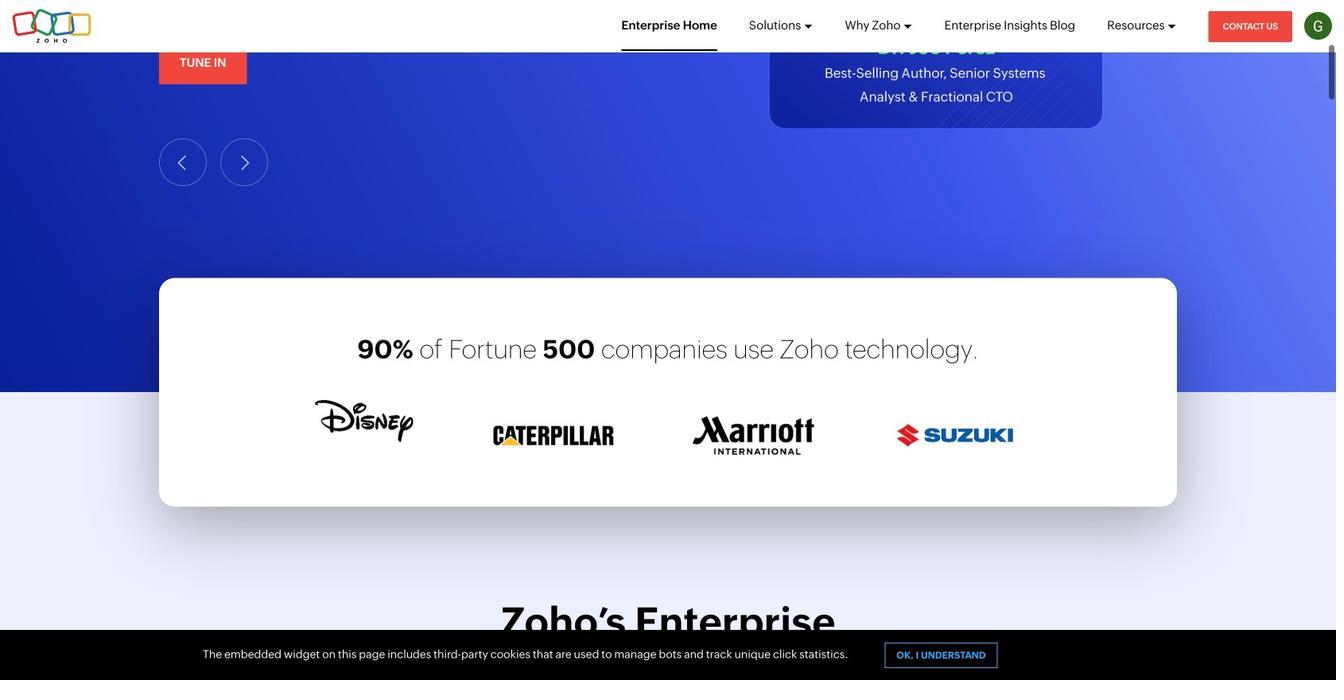 Task type: describe. For each thing, give the bounding box(es) containing it.
leadership live image
[[770, 0, 1104, 129]]

zoho enterprise logo image
[[12, 8, 92, 43]]

zoho enterprise trusted by caterpillar image
[[492, 425, 616, 445]]



Task type: vqa. For each thing, say whether or not it's contained in the screenshot.
third /user/month from right
no



Task type: locate. For each thing, give the bounding box(es) containing it.
zoho enterprise trusted by marriot image
[[693, 401, 815, 470]]

gary orlando image
[[1305, 12, 1333, 40]]

zoho enterprise trusted by suzuki image
[[892, 423, 1023, 449]]

zoho enterprise trusted by disney image
[[314, 386, 415, 454]]



